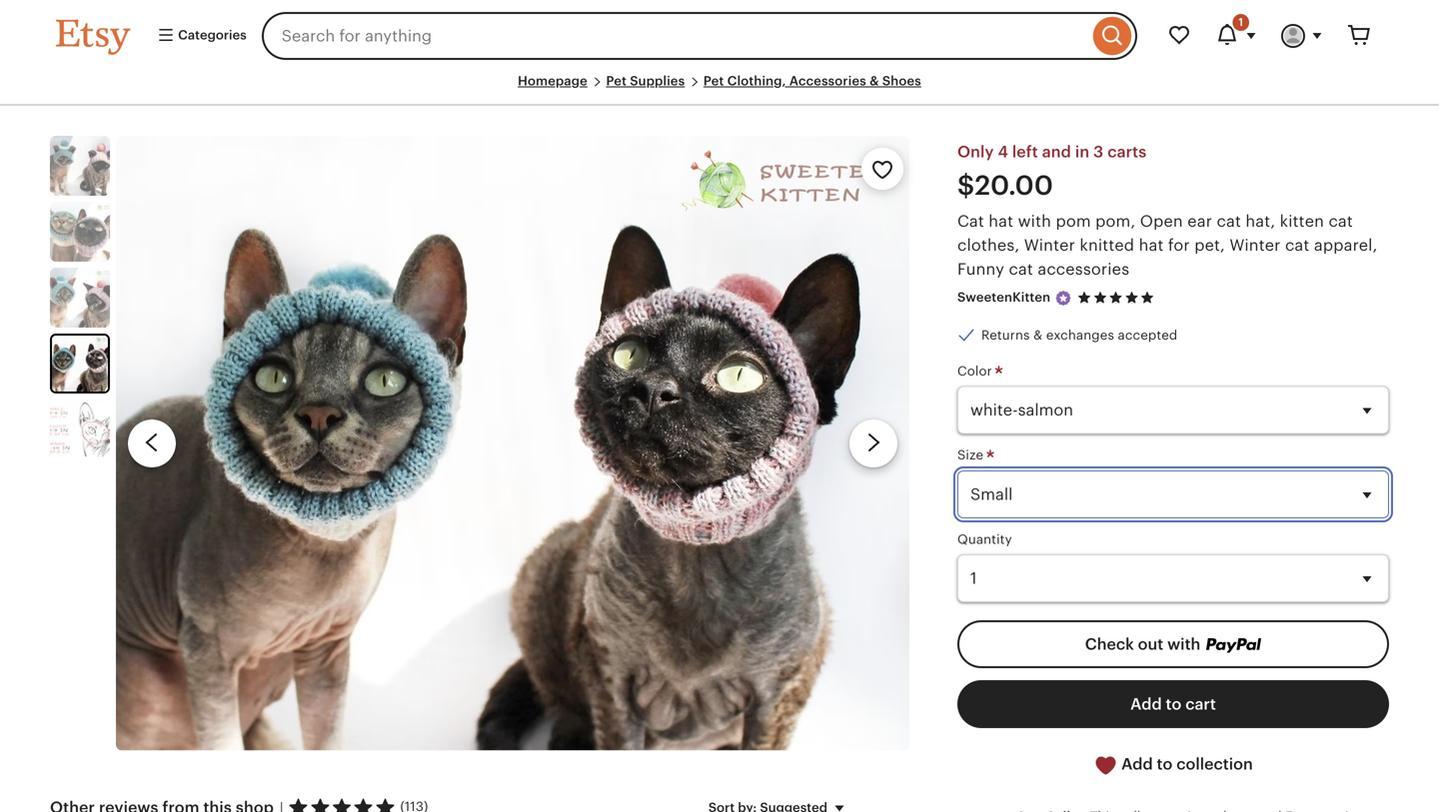 Task type: describe. For each thing, give the bounding box(es) containing it.
sweetenkitten
[[957, 290, 1050, 305]]

with for out
[[1167, 636, 1201, 654]]

0 horizontal spatial hat
[[989, 212, 1014, 230]]

0 horizontal spatial сat hat with pom pom open ear cat hat kitten cat clothes image 4 image
[[52, 336, 108, 392]]

check out with button
[[957, 621, 1389, 669]]

exchanges
[[1046, 328, 1114, 343]]

to for collection
[[1157, 756, 1173, 774]]

categories button
[[142, 18, 256, 54]]

with for hat
[[1018, 212, 1051, 230]]

quantity
[[957, 532, 1012, 547]]

pet supplies
[[606, 73, 685, 88]]

1 horizontal spatial hat
[[1139, 236, 1164, 254]]

homepage link
[[518, 73, 587, 88]]

shoes
[[882, 73, 921, 88]]

pet clothing, accessories & shoes
[[703, 73, 921, 88]]

2 winter from the left
[[1229, 236, 1281, 254]]

сat hat with pom pom open ear cat hat kitten cat clothes image 1 image
[[50, 136, 110, 196]]

add to collection button
[[957, 741, 1389, 790]]

add to cart button
[[957, 681, 1389, 729]]

homepage
[[518, 73, 587, 88]]

star_seller image
[[1054, 289, 1072, 307]]

pet for pet supplies
[[606, 73, 627, 88]]

add for add to collection
[[1121, 756, 1153, 774]]

apparel,
[[1314, 236, 1378, 254]]

sweetenkitten link
[[957, 290, 1050, 305]]

$20.00
[[957, 170, 1053, 201]]

1 button
[[1203, 12, 1269, 60]]

Search for anything text field
[[262, 12, 1088, 60]]

pet for pet clothing, accessories & shoes
[[703, 73, 724, 88]]

out
[[1138, 636, 1163, 654]]

pom,
[[1095, 212, 1136, 230]]

1 winter from the left
[[1024, 236, 1075, 254]]

pet,
[[1194, 236, 1225, 254]]

accessories
[[1038, 260, 1129, 278]]

for
[[1168, 236, 1190, 254]]

pom
[[1056, 212, 1091, 230]]

color
[[957, 364, 996, 379]]

ear
[[1187, 212, 1212, 230]]

categories banner
[[20, 0, 1419, 72]]

check out with
[[1085, 636, 1204, 654]]



Task type: locate. For each thing, give the bounding box(es) containing it.
categories
[[175, 27, 247, 42]]

to inside add to collection button
[[1157, 756, 1173, 774]]

1 vertical spatial hat
[[1139, 236, 1164, 254]]

3
[[1093, 143, 1104, 161]]

winter
[[1024, 236, 1075, 254], [1229, 236, 1281, 254]]

add for add to cart
[[1130, 696, 1162, 714]]

cat up apparel,
[[1329, 212, 1353, 230]]

add to collection
[[1118, 756, 1253, 774]]

hat up the clothes,
[[989, 212, 1014, 230]]

1 vertical spatial add
[[1121, 756, 1153, 774]]

with left 'pom'
[[1018, 212, 1051, 230]]

1 horizontal spatial winter
[[1229, 236, 1281, 254]]

сat hat with pom pom open ear cat hat kitten cat clothes image 5 image
[[50, 400, 110, 460]]

0 vertical spatial add
[[1130, 696, 1162, 714]]

knitted
[[1080, 236, 1134, 254]]

add down the add to cart button
[[1121, 756, 1153, 774]]

add to cart
[[1130, 696, 1216, 714]]

check
[[1085, 636, 1134, 654]]

cart
[[1185, 696, 1216, 714]]

cat right ear
[[1217, 212, 1241, 230]]

with inside button
[[1167, 636, 1201, 654]]

None search field
[[262, 12, 1137, 60]]

to left "collection"
[[1157, 756, 1173, 774]]

supplies
[[630, 73, 685, 88]]

to
[[1166, 696, 1182, 714], [1157, 756, 1173, 774]]

pet left the supplies
[[606, 73, 627, 88]]

cat
[[1217, 212, 1241, 230], [1329, 212, 1353, 230], [1285, 236, 1310, 254], [1009, 260, 1033, 278]]

2 pet from the left
[[703, 73, 724, 88]]

1 horizontal spatial &
[[1033, 328, 1043, 343]]

0 vertical spatial &
[[870, 73, 879, 88]]

to inside the add to cart button
[[1166, 696, 1182, 714]]

with right out
[[1167, 636, 1201, 654]]

hat
[[989, 212, 1014, 230], [1139, 236, 1164, 254]]

with inside сat hat with pom pom, open ear cat hat, kitten cat clothes, winter knitted hat for pet, winter cat apparel, funny cat accessories
[[1018, 212, 1051, 230]]

none search field inside categories banner
[[262, 12, 1137, 60]]

сat hat with pom pom, open ear cat hat, kitten cat clothes, winter knitted hat for pet, winter cat apparel, funny cat accessories
[[957, 212, 1378, 278]]

to for cart
[[1166, 696, 1182, 714]]

collection
[[1176, 756, 1253, 774]]

1
[[1239, 16, 1243, 28]]

add inside button
[[1130, 696, 1162, 714]]

in
[[1075, 143, 1089, 161]]

left
[[1012, 143, 1038, 161]]

0 vertical spatial hat
[[989, 212, 1014, 230]]

only
[[957, 143, 994, 161]]

clothes,
[[957, 236, 1020, 254]]

cat down kitten
[[1285, 236, 1310, 254]]

only 4 left and in 3 carts $20.00
[[957, 143, 1147, 201]]

0 vertical spatial with
[[1018, 212, 1051, 230]]

add inside add to collection button
[[1121, 756, 1153, 774]]

& right returns
[[1033, 328, 1043, 343]]

accepted
[[1118, 328, 1178, 343]]

0 horizontal spatial &
[[870, 73, 879, 88]]

carts
[[1107, 143, 1147, 161]]

returns & exchanges accepted
[[981, 328, 1178, 343]]

1 horizontal spatial with
[[1167, 636, 1201, 654]]

menu bar containing homepage
[[56, 72, 1383, 106]]

hat,
[[1246, 212, 1275, 230]]

pet supplies link
[[606, 73, 685, 88]]

сat hat with pom pom open ear cat hat kitten cat clothes image 3 image
[[50, 268, 110, 328]]

4
[[998, 143, 1008, 161]]

сat hat with pom pom open ear cat hat kitten cat clothes image 2 image
[[50, 202, 110, 262]]

and
[[1042, 143, 1071, 161]]

0 vertical spatial to
[[1166, 696, 1182, 714]]

0 horizontal spatial pet
[[606, 73, 627, 88]]

&
[[870, 73, 879, 88], [1033, 328, 1043, 343]]

funny
[[957, 260, 1004, 278]]

0 horizontal spatial winter
[[1024, 236, 1075, 254]]

winter down 'pom'
[[1024, 236, 1075, 254]]

hat down open
[[1139, 236, 1164, 254]]

1 vertical spatial with
[[1167, 636, 1201, 654]]

pet
[[606, 73, 627, 88], [703, 73, 724, 88]]

1 horizontal spatial pet
[[703, 73, 724, 88]]

to left the cart
[[1166, 696, 1182, 714]]

kitten
[[1280, 212, 1324, 230]]

clothing,
[[727, 73, 786, 88]]

1 pet from the left
[[606, 73, 627, 88]]

size
[[957, 448, 987, 463]]

with
[[1018, 212, 1051, 230], [1167, 636, 1201, 654]]

1 horizontal spatial сat hat with pom pom open ear cat hat kitten cat clothes image 4 image
[[116, 136, 909, 751]]

cat up sweetenkitten
[[1009, 260, 1033, 278]]

pet clothing, accessories & shoes link
[[703, 73, 921, 88]]

returns
[[981, 328, 1030, 343]]

open
[[1140, 212, 1183, 230]]

menu bar
[[56, 72, 1383, 106]]

winter down 'hat,'
[[1229, 236, 1281, 254]]

accessories
[[789, 73, 866, 88]]

сat
[[957, 212, 984, 230]]

0 horizontal spatial with
[[1018, 212, 1051, 230]]

pet left clothing,
[[703, 73, 724, 88]]

add
[[1130, 696, 1162, 714], [1121, 756, 1153, 774]]

1 vertical spatial to
[[1157, 756, 1173, 774]]

1 vertical spatial &
[[1033, 328, 1043, 343]]

& left the shoes
[[870, 73, 879, 88]]

add left the cart
[[1130, 696, 1162, 714]]

сat hat with pom pom open ear cat hat kitten cat clothes image 4 image
[[116, 136, 909, 751], [52, 336, 108, 392]]



Task type: vqa. For each thing, say whether or not it's contained in the screenshot.
right Gifts for Kids
no



